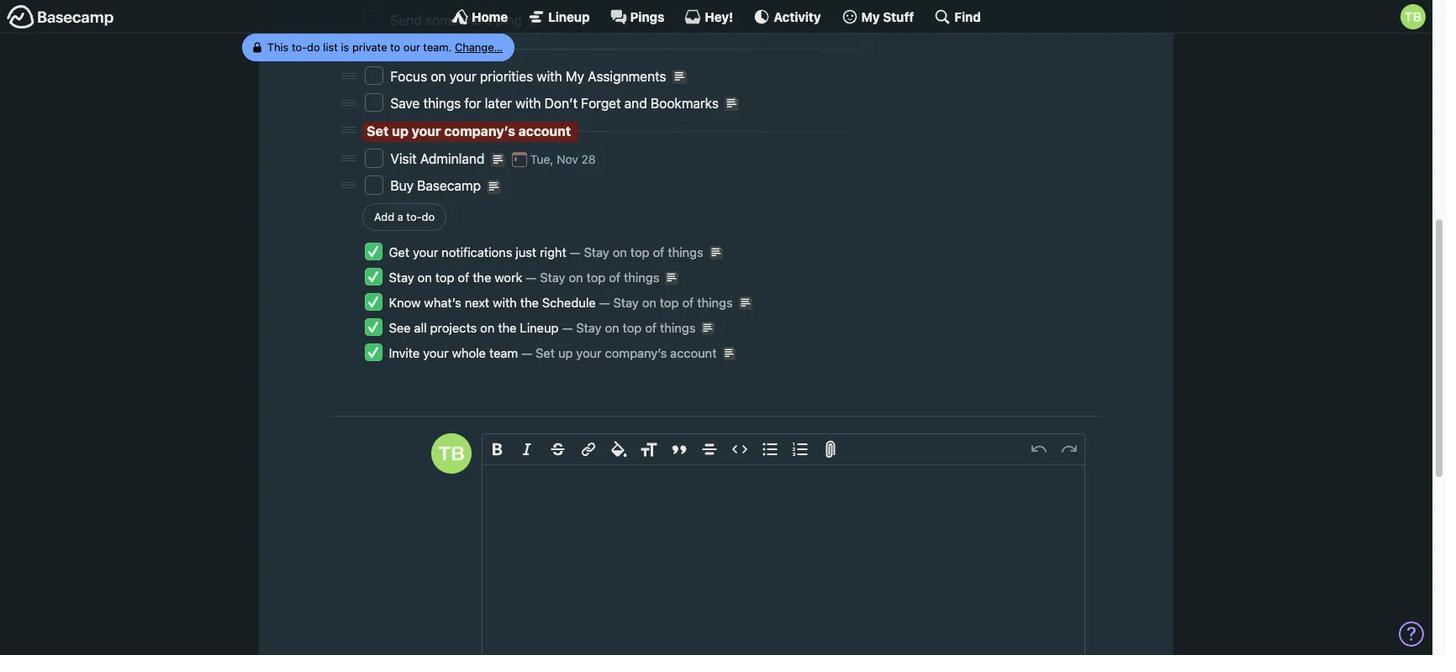 Task type: vqa. For each thing, say whether or not it's contained in the screenshot.


Task type: locate. For each thing, give the bounding box(es) containing it.
team
[[489, 345, 518, 360]]

your
[[449, 69, 476, 84], [412, 124, 441, 139], [413, 244, 438, 260], [423, 345, 449, 360], [576, 345, 602, 360]]

top
[[419, 41, 441, 56], [630, 244, 650, 260], [435, 270, 454, 285], [587, 270, 606, 285], [660, 295, 679, 310], [623, 320, 642, 335]]

0 horizontal spatial set
[[367, 124, 389, 139]]

the
[[473, 270, 491, 285], [520, 295, 539, 310], [498, 320, 517, 335]]

home link
[[452, 8, 508, 25]]

on
[[399, 41, 416, 56], [431, 69, 446, 84], [613, 244, 627, 260], [418, 270, 432, 285], [569, 270, 583, 285], [642, 295, 657, 310], [480, 320, 495, 335], [605, 320, 619, 335]]

activity link
[[754, 8, 821, 25]]

0 horizontal spatial the
[[473, 270, 491, 285]]

2 vertical spatial the
[[498, 320, 517, 335]]

change… link
[[455, 40, 503, 53]]

— right schedule
[[599, 295, 610, 310]]

1 horizontal spatial my
[[861, 9, 880, 24]]

your down see all projects on the lineup — stay on top of things
[[576, 345, 602, 360]]

0 vertical spatial lineup
[[548, 9, 590, 24]]

my stuff
[[861, 9, 914, 24]]

buy basecamp
[[390, 179, 484, 194]]

all
[[414, 320, 427, 335]]

with up save things for later with don't forget and bookmarks
[[537, 69, 562, 84]]

add
[[374, 210, 394, 224]]

— right the work
[[526, 270, 537, 285]]

1 horizontal spatial do
[[422, 210, 435, 224]]

lineup
[[548, 9, 590, 24], [520, 320, 559, 335]]

up down see all projects on the lineup — stay on top of things
[[558, 345, 573, 360]]

invite
[[389, 345, 420, 360]]

home
[[472, 9, 508, 24]]

stay right schedule
[[613, 295, 639, 310]]

a left ping
[[485, 13, 492, 28]]

do left list
[[307, 40, 320, 53]]

the up team
[[498, 320, 517, 335]]

stay on top of things link
[[367, 41, 501, 56]]

of
[[444, 41, 457, 56], [653, 244, 664, 260], [458, 270, 469, 285], [609, 270, 621, 285], [682, 295, 694, 310], [645, 320, 657, 335]]

a right add
[[397, 210, 403, 224]]

1 vertical spatial a
[[397, 210, 403, 224]]

tue, nov 28 link
[[511, 153, 596, 167]]

with for priorities
[[537, 69, 562, 84]]

Type your comment here… text field
[[483, 466, 1085, 656]]

lineup up invite your whole team — set up your company's account
[[520, 320, 559, 335]]

someone
[[425, 13, 481, 28]]

1 vertical spatial do
[[422, 210, 435, 224]]

to
[[391, 40, 401, 53]]

1 horizontal spatial a
[[485, 13, 492, 28]]

do inside button
[[422, 210, 435, 224]]

team.
[[424, 40, 452, 53]]

0 horizontal spatial up
[[392, 124, 409, 139]]

next
[[465, 295, 489, 310]]

company's
[[444, 124, 515, 139], [605, 345, 667, 360]]

0 horizontal spatial do
[[307, 40, 320, 53]]

up up visit
[[392, 124, 409, 139]]

0 vertical spatial account
[[518, 124, 571, 139]]

ping
[[495, 13, 522, 28]]

0 vertical spatial with
[[537, 69, 562, 84]]

1 horizontal spatial the
[[498, 320, 517, 335]]

0 horizontal spatial to-
[[292, 40, 307, 53]]

2 horizontal spatial the
[[520, 295, 539, 310]]

stay
[[367, 41, 396, 56], [584, 244, 609, 260], [389, 270, 414, 285], [540, 270, 565, 285], [613, 295, 639, 310], [576, 320, 602, 335]]

account
[[518, 124, 571, 139], [670, 345, 717, 360]]

is
[[341, 40, 350, 53]]

lineup inside main element
[[548, 9, 590, 24]]

with for later
[[515, 96, 541, 111]]

1 horizontal spatial set
[[536, 345, 555, 360]]

and
[[624, 96, 647, 111]]

0 vertical spatial my
[[861, 9, 880, 24]]

0 vertical spatial do
[[307, 40, 320, 53]]

see all projects on the lineup — stay on top of things
[[389, 320, 696, 335]]

this
[[268, 40, 289, 53]]

my
[[861, 9, 880, 24], [566, 69, 584, 84]]

0 vertical spatial set
[[367, 124, 389, 139]]

visit adminland
[[390, 152, 488, 167]]

main element
[[0, 0, 1433, 34]]

send
[[390, 13, 422, 28]]

stay left the our
[[367, 41, 396, 56]]

0 horizontal spatial a
[[397, 210, 403, 224]]

my inside popup button
[[861, 9, 880, 24]]

stay down get
[[389, 270, 414, 285]]

up
[[392, 124, 409, 139], [558, 345, 573, 360]]

1 horizontal spatial company's
[[605, 345, 667, 360]]

tue, nov 28
[[530, 153, 596, 167]]

get
[[389, 244, 409, 260]]

a
[[485, 13, 492, 28], [397, 210, 403, 224]]

1 vertical spatial account
[[670, 345, 717, 360]]

to- right this
[[292, 40, 307, 53]]

the up next
[[473, 270, 491, 285]]

stay on top of the work — stay on top of things
[[389, 270, 659, 285]]

focus
[[390, 69, 427, 84]]

1 horizontal spatial up
[[558, 345, 573, 360]]

change…
[[455, 40, 503, 53]]

do
[[307, 40, 320, 53], [422, 210, 435, 224]]

right
[[540, 244, 566, 260]]

0 vertical spatial to-
[[292, 40, 307, 53]]

things
[[460, 41, 501, 56], [423, 96, 461, 111], [668, 244, 703, 260], [624, 270, 659, 285], [697, 295, 733, 310], [660, 320, 696, 335]]

— for schedule
[[599, 295, 610, 310]]

with down focus on your priorities with my assignments link
[[515, 96, 541, 111]]

add a to-do
[[374, 210, 435, 224]]

to-
[[292, 40, 307, 53], [406, 210, 422, 224]]

pings
[[630, 9, 665, 24]]

2 vertical spatial with
[[493, 295, 517, 310]]

know what's next with the schedule — stay on top of things
[[389, 295, 733, 310]]

later
[[485, 96, 512, 111]]

with
[[537, 69, 562, 84], [515, 96, 541, 111], [493, 295, 517, 310]]

whole
[[452, 345, 486, 360]]

1 vertical spatial my
[[566, 69, 584, 84]]

your right get
[[413, 244, 438, 260]]

what's
[[424, 295, 461, 310]]

forget
[[581, 96, 621, 111]]

0 horizontal spatial company's
[[444, 124, 515, 139]]

1 vertical spatial to-
[[406, 210, 422, 224]]

0 vertical spatial up
[[392, 124, 409, 139]]

save things for later with don't forget and bookmarks link
[[390, 96, 722, 111]]

pings button
[[610, 8, 665, 25]]

tim burton image
[[1401, 4, 1426, 29]]

find
[[955, 9, 981, 24]]

buy
[[390, 179, 414, 194]]

my left stuff
[[861, 9, 880, 24]]

1 vertical spatial with
[[515, 96, 541, 111]]

get your notifications just right — stay on top of things
[[389, 244, 703, 260]]

1 vertical spatial up
[[558, 345, 573, 360]]

stay on top of things
[[367, 41, 501, 56]]

— down schedule
[[562, 320, 573, 335]]

the down stay on top of the work — stay on top of things
[[520, 295, 539, 310]]

send someone a ping link
[[390, 13, 526, 28]]

just
[[516, 244, 536, 260]]

1 horizontal spatial to-
[[406, 210, 422, 224]]

my up don't
[[566, 69, 584, 84]]

1 horizontal spatial account
[[670, 345, 717, 360]]

for
[[464, 96, 481, 111]]

focus on your priorities with my assignments
[[390, 69, 670, 84]]

—
[[570, 244, 581, 260], [526, 270, 537, 285], [599, 295, 610, 310], [562, 320, 573, 335], [521, 345, 532, 360]]

priorities
[[480, 69, 533, 84]]

set
[[367, 124, 389, 139], [536, 345, 555, 360]]

this to-do list is private to our team. change…
[[268, 40, 503, 53]]

the for of
[[473, 270, 491, 285]]

do down buy basecamp link on the top of the page
[[422, 210, 435, 224]]

your up for
[[449, 69, 476, 84]]

see
[[389, 320, 411, 335]]

— for lineup
[[562, 320, 573, 335]]

0 vertical spatial the
[[473, 270, 491, 285]]

1 vertical spatial the
[[520, 295, 539, 310]]

to- right add
[[406, 210, 422, 224]]

lineup right ping
[[548, 9, 590, 24]]

with down the work
[[493, 295, 517, 310]]



Task type: describe. For each thing, give the bounding box(es) containing it.
nov
[[557, 153, 578, 167]]

your up visit adminland
[[412, 124, 441, 139]]

tue,
[[530, 153, 554, 167]]

visit
[[390, 152, 417, 167]]

adminland
[[420, 152, 485, 167]]

invite your whole team — set up your company's account
[[389, 345, 717, 360]]

list
[[323, 40, 338, 53]]

bookmarks
[[651, 96, 719, 111]]

1 vertical spatial lineup
[[520, 320, 559, 335]]

tim burton image
[[431, 434, 472, 474]]

28
[[581, 153, 596, 167]]

stay right 'right'
[[584, 244, 609, 260]]

set up your company's account
[[367, 124, 571, 139]]

1 vertical spatial company's
[[605, 345, 667, 360]]

save
[[390, 96, 420, 111]]

don't
[[544, 96, 578, 111]]

stay down schedule
[[576, 320, 602, 335]]

save things for later with don't forget and bookmarks
[[390, 96, 722, 111]]

private
[[353, 40, 388, 53]]

find button
[[934, 8, 981, 25]]

send someone a ping
[[390, 13, 526, 28]]

our
[[404, 40, 421, 53]]

your down the all
[[423, 345, 449, 360]]

add a to-do button
[[362, 204, 447, 231]]

basecamp
[[417, 179, 481, 194]]

0 horizontal spatial account
[[518, 124, 571, 139]]

a inside button
[[397, 210, 403, 224]]

to- inside button
[[406, 210, 422, 224]]

0 vertical spatial company's
[[444, 124, 515, 139]]

stuff
[[883, 9, 914, 24]]

assignments
[[588, 69, 666, 84]]

focus on your priorities with my assignments link
[[390, 69, 670, 84]]

projects
[[430, 320, 477, 335]]

work
[[495, 270, 523, 285]]

buy basecamp link
[[390, 179, 484, 194]]

switch accounts image
[[7, 4, 114, 30]]

know
[[389, 295, 421, 310]]

1 vertical spatial set
[[536, 345, 555, 360]]

set up your company's account link
[[367, 124, 571, 139]]

lineup link
[[528, 8, 590, 25]]

— right team
[[521, 345, 532, 360]]

my stuff button
[[841, 8, 914, 25]]

0 vertical spatial a
[[485, 13, 492, 28]]

visit adminland link
[[390, 152, 488, 167]]

— for work
[[526, 270, 537, 285]]

— right 'right'
[[570, 244, 581, 260]]

hey!
[[705, 9, 733, 24]]

schedule
[[542, 295, 596, 310]]

hey! button
[[685, 8, 733, 25]]

0 horizontal spatial my
[[566, 69, 584, 84]]

stay down 'right'
[[540, 270, 565, 285]]

the for with
[[520, 295, 539, 310]]

notifications
[[442, 244, 512, 260]]

the for on
[[498, 320, 517, 335]]

activity
[[774, 9, 821, 24]]



